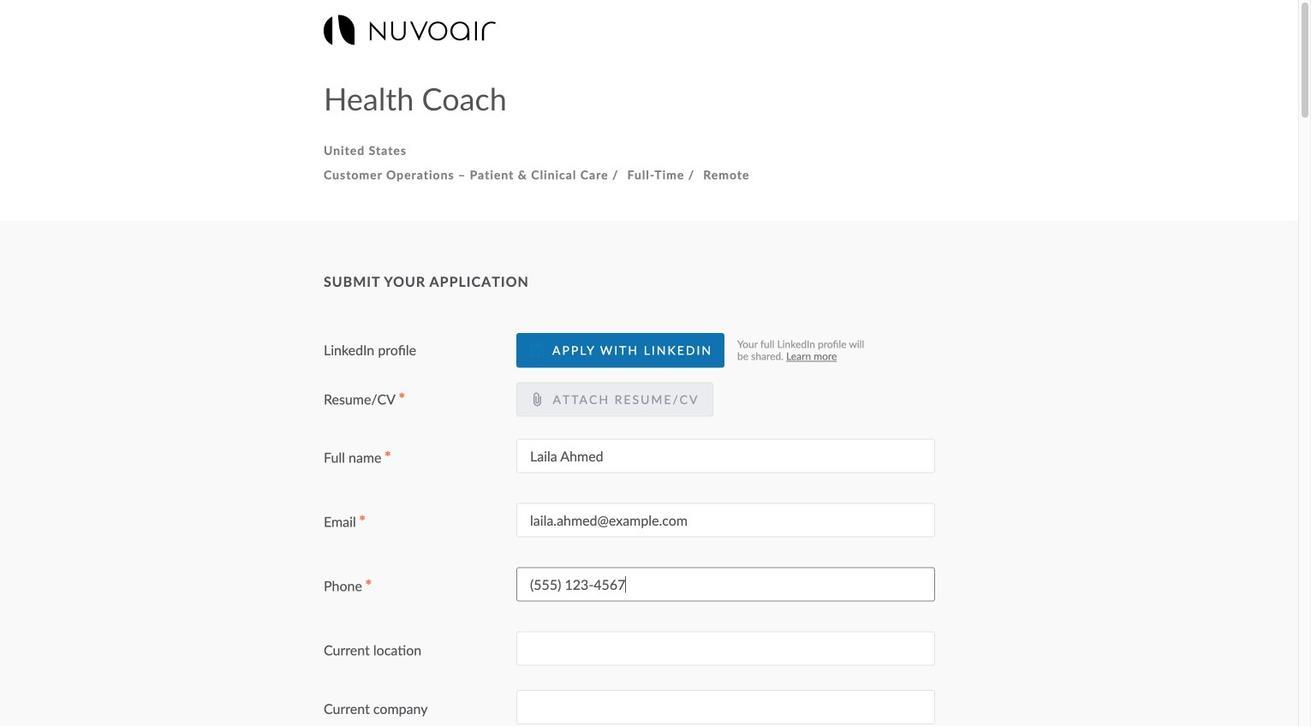 Task type: vqa. For each thing, say whether or not it's contained in the screenshot.
NuvoAir logo
yes



Task type: locate. For each thing, give the bounding box(es) containing it.
None text field
[[517, 568, 936, 602]]

None email field
[[517, 504, 936, 538]]

None text field
[[517, 439, 936, 474], [517, 632, 936, 666], [517, 691, 936, 725], [517, 439, 936, 474], [517, 632, 936, 666], [517, 691, 936, 725]]



Task type: describe. For each thing, give the bounding box(es) containing it.
paperclip image
[[530, 393, 544, 407]]

nuvoair logo image
[[324, 15, 496, 45]]



